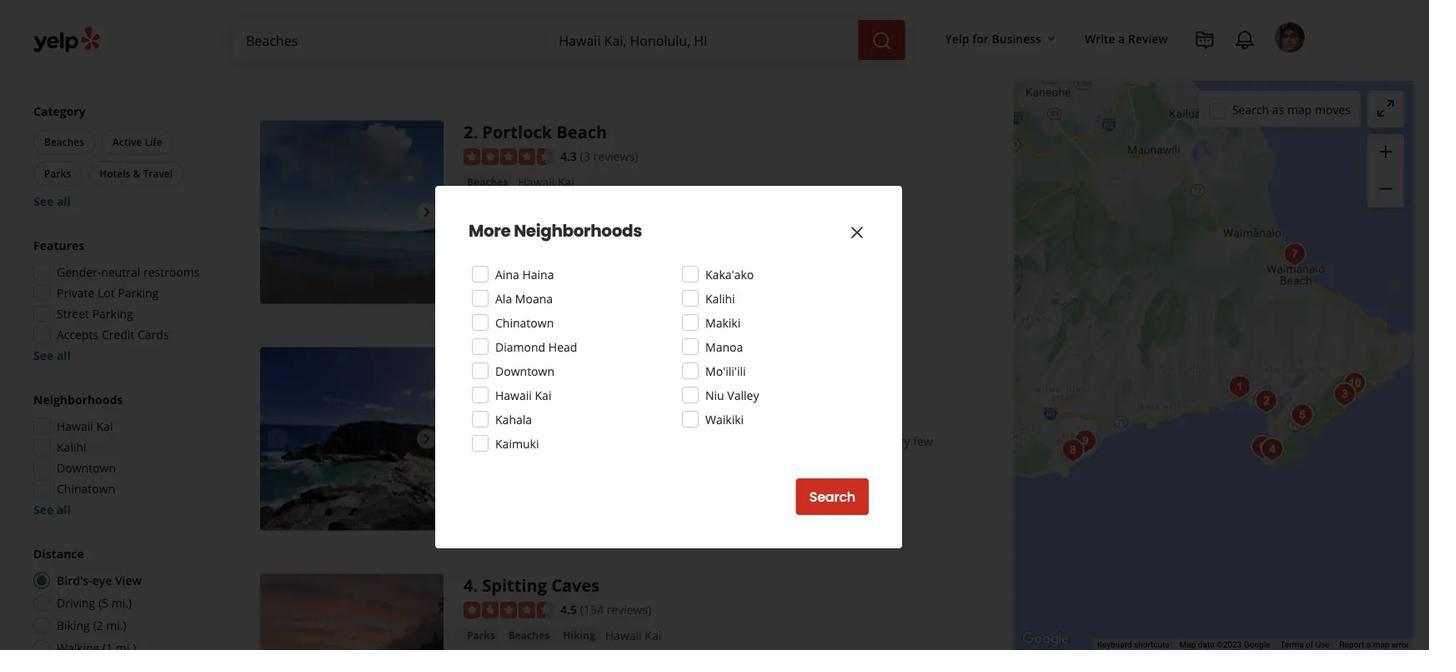 Task type: vqa. For each thing, say whether or not it's contained in the screenshot.
See all corresponding to Hawaii
yes



Task type: locate. For each thing, give the bounding box(es) containing it.
beaches link down 4.3 star rating image
[[464, 174, 512, 190]]

(5
[[98, 595, 108, 611]]

0 horizontal spatial map
[[1288, 102, 1312, 117]]

0 vertical spatial chinatown
[[495, 315, 554, 331]]

. for cockroach cove
[[473, 347, 478, 370]]

a inside . i went on a week day very few people on the beach."
[[824, 433, 830, 449]]

1 vertical spatial the
[[540, 450, 558, 466]]

0 horizontal spatial cockroach cove image
[[260, 347, 444, 531]]

portlock beach link
[[482, 120, 607, 143]]

spitting caves image
[[1256, 433, 1289, 467]]

1 vertical spatial parking
[[92, 306, 133, 322]]

2 vertical spatial all
[[57, 502, 71, 518]]

all down accepts
[[57, 348, 71, 364]]

0 vertical spatial kalihi
[[706, 291, 735, 306]]

1 vertical spatial downtown
[[57, 460, 116, 476]]

private
[[57, 285, 94, 301]]

hanauma bay nature preserve image
[[1286, 399, 1319, 432]]

3 see from the top
[[33, 502, 54, 518]]

group containing category
[[30, 103, 207, 210]]

write a review
[[1085, 30, 1168, 46]]

0 vertical spatial reviews)
[[593, 148, 638, 164]]

1 vertical spatial mi.)
[[106, 618, 126, 634]]

1 see all button from the top
[[33, 193, 71, 209]]

mi.) for driving (5 mi.)
[[111, 595, 132, 611]]

0 vertical spatial parks
[[44, 167, 71, 181]]

0 vertical spatial see all
[[33, 193, 71, 209]]

map
[[1288, 102, 1312, 117], [1373, 640, 1390, 650]]

. left spitting
[[473, 574, 478, 597]]

1 next image from the top
[[417, 202, 437, 222]]

2 horizontal spatial a
[[1367, 640, 1371, 650]]

. up 4.3 star rating image
[[473, 120, 478, 143]]

1 vertical spatial neighborhoods
[[33, 392, 123, 408]]

4.5 link
[[560, 600, 577, 618]]

0 vertical spatial a
[[1119, 30, 1125, 46]]

2 vertical spatial see all button
[[33, 502, 71, 518]]

a right write
[[1119, 30, 1125, 46]]

. left diamond
[[473, 347, 478, 370]]

parks button left hotels
[[33, 161, 82, 186]]

zoom out image
[[1376, 179, 1396, 199]]

active life button
[[102, 130, 173, 155]]

mi.) for biking (2 mi.)
[[106, 618, 126, 634]]

2 see from the top
[[33, 348, 54, 364]]

0 vertical spatial 4.5 star rating image
[[464, 375, 554, 392]]

1 vertical spatial parks button
[[464, 627, 498, 644]]

see all button up distance
[[33, 502, 71, 518]]

reviews) right the (154
[[607, 602, 652, 617]]

parking up accepts credit cards
[[92, 306, 133, 322]]

1 vertical spatial parks
[[467, 628, 495, 642]]

super
[[629, 206, 660, 222]]

terms of use
[[1280, 640, 1330, 650]]

kalihi inside more neighborhoods dialog
[[706, 291, 735, 306]]

on right went
[[807, 433, 821, 449]]

search image
[[872, 31, 892, 51]]

2 vertical spatial a
[[1367, 640, 1371, 650]]

week
[[833, 433, 862, 449]]

1 vertical spatial on
[[522, 450, 537, 466]]

on down non at bottom
[[522, 450, 537, 466]]

0 vertical spatial see all button
[[33, 193, 71, 209]]

google image
[[1018, 629, 1073, 650]]

gender-neutral restrooms
[[57, 264, 200, 280]]

1 vertical spatial all
[[57, 348, 71, 364]]

reviews) right (3
[[593, 148, 638, 164]]

ala
[[495, 291, 512, 306]]

see all button up the features
[[33, 193, 71, 209]]

1 vertical spatial slideshow element
[[260, 347, 444, 531]]

yelp for business button
[[939, 23, 1065, 53]]

kai inside more neighborhoods dialog
[[535, 387, 552, 403]]

beaches
[[44, 135, 84, 149], [467, 175, 508, 189], [467, 402, 508, 415], [508, 628, 550, 642]]

kalihi for hawaii kai
[[57, 439, 86, 455]]

0 vertical spatial slideshow element
[[260, 120, 444, 304]]

parking down gender-neutral restrooms
[[118, 285, 159, 301]]

user actions element
[[932, 21, 1328, 123]]

lot
[[97, 285, 115, 301]]

chinatown
[[495, 315, 554, 331], [57, 481, 115, 497]]

1 horizontal spatial on
[[807, 433, 821, 449]]

beaches link up "so
[[464, 400, 512, 417]]

1 vertical spatial see all button
[[33, 348, 71, 364]]

neighborhoods
[[514, 219, 642, 243], [33, 392, 123, 408]]

mi.) right (5
[[111, 595, 132, 611]]

slideshow element for 2
[[260, 120, 444, 304]]

1 horizontal spatial parks button
[[464, 627, 498, 644]]

parks down 4
[[467, 628, 495, 642]]

1 horizontal spatial chinatown
[[495, 315, 554, 331]]

4.5 star rating image down cockroach
[[464, 375, 554, 392]]

1 horizontal spatial downtown
[[495, 363, 555, 379]]

street
[[57, 306, 89, 322]]

1 horizontal spatial parks
[[467, 628, 495, 642]]

1 horizontal spatial map
[[1373, 640, 1390, 650]]

1 horizontal spatial the
[[708, 433, 726, 449]]

. for portlock beach
[[473, 120, 478, 143]]

parks inside group
[[44, 167, 71, 181]]

see all up distance
[[33, 502, 71, 518]]

open to all
[[57, 17, 117, 33]]

the down 'waikiki'
[[708, 433, 726, 449]]

0 horizontal spatial chinatown
[[57, 481, 115, 497]]

0 horizontal spatial a
[[824, 433, 830, 449]]

4.3 link
[[560, 146, 577, 164]]

1 horizontal spatial a
[[1119, 30, 1125, 46]]

search for search
[[809, 488, 856, 507]]

beaches button right the parks link at the bottom left
[[505, 627, 553, 644]]

0 vertical spatial mi.)
[[111, 595, 132, 611]]

slideshow element for 3
[[260, 347, 444, 531]]

google
[[1244, 640, 1270, 650]]

more neighborhoods dialog
[[0, 0, 1429, 650]]

1 horizontal spatial neighborhoods
[[514, 219, 642, 243]]

parks link
[[464, 627, 498, 644]]

option group
[[28, 546, 207, 650]]

all up the features
[[57, 193, 71, 209]]

parks button down 4
[[464, 627, 498, 644]]

0 horizontal spatial parks
[[44, 167, 71, 181]]

beaches link right the parks link at the bottom left
[[505, 627, 553, 644]]

1 vertical spatial map
[[1373, 640, 1390, 650]]

1 slideshow element from the top
[[260, 120, 444, 304]]

see all button down accepts
[[33, 348, 71, 364]]

features
[[33, 238, 84, 254]]

hunakai beach image
[[1069, 425, 1102, 458]]

chinatown inside more neighborhoods dialog
[[495, 315, 554, 331]]

1 vertical spatial reviews)
[[607, 602, 652, 617]]

manoa
[[706, 339, 743, 355]]

1 vertical spatial kalihi
[[57, 439, 86, 455]]

1 vertical spatial 4.5 star rating image
[[464, 602, 554, 619]]

2 all from the top
[[57, 348, 71, 364]]

mi.)
[[111, 595, 132, 611], [106, 618, 126, 634]]

1 all from the top
[[57, 193, 71, 209]]

0 horizontal spatial the
[[540, 450, 558, 466]]

0 horizontal spatial search
[[809, 488, 856, 507]]

next image left 'more'
[[417, 202, 437, 222]]

beaches down 'category' at the top left of page
[[44, 135, 84, 149]]

valley
[[727, 387, 759, 403]]

accepts
[[57, 327, 99, 343]]

kai
[[558, 174, 575, 190], [535, 387, 552, 403], [96, 419, 113, 434], [645, 628, 661, 644]]

see all
[[33, 193, 71, 209], [33, 348, 71, 364], [33, 502, 71, 518]]

group
[[30, 103, 207, 210], [1368, 134, 1404, 208], [28, 237, 207, 364], [28, 392, 207, 518]]

. left i
[[764, 433, 767, 449]]

hawaii kai
[[518, 174, 575, 190], [495, 387, 552, 403], [57, 419, 113, 434], [605, 628, 661, 644]]

0 vertical spatial search
[[1232, 102, 1269, 117]]

None search field
[[233, 20, 909, 60]]

parks left hotels
[[44, 167, 71, 181]]

2 see all button from the top
[[33, 348, 71, 364]]

0 vertical spatial see
[[33, 193, 54, 209]]

next image
[[417, 202, 437, 222], [417, 429, 437, 449]]

neutral
[[101, 264, 140, 280]]

active life
[[113, 135, 162, 149]]

chinatown inside group
[[57, 481, 115, 497]]

1 vertical spatial search
[[809, 488, 856, 507]]

map left error
[[1373, 640, 1390, 650]]

0 vertical spatial on
[[807, 433, 821, 449]]

a for write
[[1119, 30, 1125, 46]]

option group containing distance
[[28, 546, 207, 650]]

beaches button up "so
[[464, 400, 512, 417]]

see all button
[[33, 193, 71, 209], [33, 348, 71, 364], [33, 502, 71, 518]]

portlock
[[482, 120, 552, 143]]

slideshow element
[[260, 120, 444, 304], [260, 347, 444, 531]]

1 vertical spatial chinatown
[[57, 481, 115, 497]]

previous image
[[267, 429, 287, 449]]

1 horizontal spatial search
[[1232, 102, 1269, 117]]

parks button
[[33, 161, 82, 186], [464, 627, 498, 644]]

kalihi inside group
[[57, 439, 86, 455]]

4.5 star rating image
[[464, 375, 554, 392], [464, 602, 554, 619]]

map right as
[[1288, 102, 1312, 117]]

1 vertical spatial see
[[33, 348, 54, 364]]

ala moana
[[495, 291, 553, 306]]

0 horizontal spatial neighborhoods
[[33, 392, 123, 408]]

as
[[1272, 102, 1285, 117]]

estate
[[581, 206, 615, 222]]

0 horizontal spatial downtown
[[57, 460, 116, 476]]

0 vertical spatial next image
[[417, 202, 437, 222]]

more
[[469, 219, 511, 243]]

mo'ili'ili
[[706, 363, 746, 379]]

kalihi for kaka'ako
[[706, 291, 735, 306]]

the
[[708, 433, 726, 449], [540, 450, 558, 466]]

map region
[[922, 0, 1429, 650]]

4.5 star rating image down spitting
[[464, 602, 554, 619]]

terms
[[1280, 640, 1304, 650]]

expand map image
[[1376, 98, 1396, 118]]

(3 reviews)
[[580, 148, 638, 164]]

hiking link
[[560, 627, 599, 644]]

all up distance
[[57, 502, 71, 518]]

swimmers
[[527, 433, 583, 449]]

2 next image from the top
[[417, 429, 437, 449]]

hawaii inside more neighborhoods dialog
[[495, 387, 532, 403]]

1 horizontal spatial cockroach cove image
[[1328, 378, 1362, 412]]

0 vertical spatial the
[[708, 433, 726, 449]]

1 vertical spatial a
[[824, 433, 830, 449]]

0 vertical spatial downtown
[[495, 363, 555, 379]]

"so
[[482, 433, 500, 449]]

2 vertical spatial see
[[33, 502, 54, 518]]

beaches button for topmost beaches link
[[464, 174, 512, 190]]

parks for the top parks button
[[44, 167, 71, 181]]

reviews)
[[593, 148, 638, 164], [607, 602, 652, 617]]

map for error
[[1373, 640, 1390, 650]]

the inside . i went on a week day very few people on the beach."
[[540, 450, 558, 466]]

hiking
[[563, 628, 595, 642]]

gender-
[[57, 264, 101, 280]]

see all down accepts
[[33, 348, 71, 364]]

head
[[549, 339, 577, 355]]

3 see all from the top
[[33, 502, 71, 518]]

see all for hawaii
[[33, 502, 71, 518]]

0 vertical spatial map
[[1288, 102, 1312, 117]]

chinatown up distance
[[57, 481, 115, 497]]

mi.) right (2
[[106, 618, 126, 634]]

search inside button
[[809, 488, 856, 507]]

chinatown down ala moana
[[495, 315, 554, 331]]

a right "report"
[[1367, 640, 1371, 650]]

bird's-eye view
[[57, 573, 142, 589]]

1 vertical spatial see all
[[33, 348, 71, 364]]

see all up the features
[[33, 193, 71, 209]]

1 horizontal spatial kalihi
[[706, 291, 735, 306]]

0 horizontal spatial parks button
[[33, 161, 82, 186]]

(3
[[580, 148, 590, 164]]

see all for gender-
[[33, 348, 71, 364]]

see all button for gender-neutral restrooms
[[33, 348, 71, 364]]

i
[[770, 433, 774, 449]]

3 see all button from the top
[[33, 502, 71, 518]]

0 horizontal spatial kalihi
[[57, 439, 86, 455]]

neighborhoods inside group
[[33, 392, 123, 408]]

search down week
[[809, 488, 856, 507]]

0 vertical spatial all
[[57, 193, 71, 209]]

moana
[[515, 291, 553, 306]]

2 see all from the top
[[33, 348, 71, 364]]

view
[[115, 573, 142, 589]]

4
[[464, 574, 473, 597]]

previous image
[[267, 202, 287, 222]]

shortcuts
[[1134, 640, 1170, 650]]

search left as
[[1232, 102, 1269, 117]]

credit
[[102, 327, 135, 343]]

parking
[[118, 285, 159, 301], [92, 306, 133, 322]]

parks
[[44, 167, 71, 181], [467, 628, 495, 642]]

can
[[653, 433, 673, 449]]

a left week
[[824, 433, 830, 449]]

3 all from the top
[[57, 502, 71, 518]]

keyboard shortcuts
[[1097, 640, 1170, 650]]

the down swimmers
[[540, 450, 558, 466]]

cockroach cove image
[[260, 347, 444, 531], [1328, 378, 1362, 412]]

4.5
[[560, 602, 577, 617]]

next image left 16 speech v2 icon
[[417, 429, 437, 449]]

1 vertical spatial next image
[[417, 429, 437, 449]]

yelp for business
[[945, 30, 1042, 46]]

2 slideshow element from the top
[[260, 347, 444, 531]]

portlock beach image
[[1250, 385, 1283, 418]]

map for moves
[[1288, 102, 1312, 117]]

niu valley
[[706, 387, 759, 403]]

search as map moves
[[1232, 102, 1351, 117]]

2 vertical spatial see all
[[33, 502, 71, 518]]

(3 reviews) link
[[580, 146, 638, 164]]

0 vertical spatial neighborhoods
[[514, 219, 642, 243]]

beaches button down 4.3 star rating image
[[464, 174, 512, 190]]



Task type: describe. For each thing, give the bounding box(es) containing it.
open
[[57, 17, 87, 33]]

map data ©2023 google
[[1180, 640, 1270, 650]]

beach
[[557, 120, 607, 143]]

©2023
[[1217, 640, 1242, 650]]

all for gender-neutral restrooms
[[57, 348, 71, 364]]

1 see from the top
[[33, 193, 54, 209]]

caves
[[551, 574, 600, 597]]

life
[[145, 135, 162, 149]]

(154 reviews) link
[[580, 600, 652, 618]]

towel real estate is super limited though."
[[522, 206, 750, 222]]

beaches button down 'category' at the top left of page
[[33, 130, 95, 155]]

beach."
[[561, 450, 601, 466]]

keyboard
[[1097, 640, 1132, 650]]

all
[[104, 17, 117, 33]]

terms of use link
[[1280, 640, 1330, 650]]

beaches button for beaches link to the middle
[[464, 400, 512, 417]]

error
[[1392, 640, 1409, 650]]

search button
[[796, 479, 869, 515]]

0 vertical spatial beaches link
[[464, 174, 512, 190]]

2
[[464, 120, 473, 143]]

(2
[[93, 618, 103, 634]]

next image for 2 . portlock beach
[[417, 202, 437, 222]]

beaches right the parks link at the bottom left
[[508, 628, 550, 642]]

keyboard shortcuts button
[[1097, 639, 1170, 650]]

portlock beach image
[[260, 120, 444, 304]]

makiki
[[706, 315, 741, 331]]

private lot parking
[[57, 285, 159, 301]]

driving
[[57, 595, 95, 611]]

4.3 star rating image
[[464, 149, 554, 165]]

report a map error link
[[1340, 640, 1409, 650]]

hawaii inside group
[[57, 419, 93, 434]]

spitting
[[482, 574, 547, 597]]

aina haina
[[495, 266, 554, 282]]

is
[[618, 206, 626, 222]]

waimanalo beach image
[[1278, 238, 1312, 271]]

16 chevron down v2 image
[[1045, 32, 1058, 46]]

reviews) for portlock beach
[[593, 148, 638, 164]]

0 vertical spatial parks button
[[33, 161, 82, 186]]

beaches inside group
[[44, 135, 84, 149]]

16 speech v2 image
[[464, 435, 477, 449]]

yelp
[[945, 30, 970, 46]]

downtown inside group
[[57, 460, 116, 476]]

reviews) for spitting caves
[[607, 602, 652, 617]]

1 4.5 star rating image from the top
[[464, 375, 554, 392]]

kai inside group
[[96, 419, 113, 434]]

notifications image
[[1235, 30, 1255, 50]]

. inside . i went on a week day very few people on the beach."
[[764, 433, 767, 449]]

biking
[[57, 618, 90, 634]]

neighborhoods inside more neighborhoods dialog
[[514, 219, 642, 243]]

went
[[777, 433, 804, 449]]

china walls image
[[1246, 431, 1279, 464]]

enjoy
[[676, 433, 705, 449]]

black point image
[[1057, 434, 1090, 467]]

a for report
[[1367, 640, 1371, 650]]

haina
[[522, 266, 554, 282]]

street parking
[[57, 306, 133, 322]]

close image
[[847, 223, 867, 243]]

beaches button for beaches link to the bottom
[[505, 627, 553, 644]]

kaimuki
[[495, 436, 539, 452]]

kahala
[[495, 412, 532, 427]]

spitting caves link
[[482, 574, 600, 597]]

real
[[557, 206, 578, 222]]

cove
[[574, 347, 614, 370]]

military
[[94, 38, 134, 53]]

cockroach
[[482, 347, 570, 370]]

0 vertical spatial parking
[[118, 285, 159, 301]]

review
[[1128, 30, 1168, 46]]

2 vertical spatial beaches link
[[505, 627, 553, 644]]

diamond
[[495, 339, 546, 355]]

very
[[887, 433, 910, 449]]

sandy beach park image
[[1338, 367, 1372, 401]]

beaches up "so
[[467, 402, 508, 415]]

hawaii kai inside more neighborhoods dialog
[[495, 387, 552, 403]]

see all button for hawaii kai
[[33, 502, 71, 518]]

limited
[[663, 206, 701, 222]]

all for hawaii kai
[[57, 502, 71, 518]]

zoom in image
[[1376, 142, 1396, 162]]

data
[[1198, 640, 1215, 650]]

more neighborhoods
[[469, 219, 642, 243]]

0 horizontal spatial on
[[522, 450, 537, 466]]

parks for rightmost parks button
[[467, 628, 495, 642]]

for
[[973, 30, 989, 46]]

use
[[1316, 640, 1330, 650]]

kuliouou beach park image
[[1223, 371, 1257, 404]]

projects image
[[1195, 30, 1215, 50]]

search for search as map moves
[[1232, 102, 1269, 117]]

biking (2 mi.)
[[57, 618, 126, 634]]

4.3
[[560, 148, 577, 164]]

1 vertical spatial beaches link
[[464, 400, 512, 417]]

. for spitting caves
[[473, 574, 478, 597]]

next image for 3 . cockroach cove
[[417, 429, 437, 449]]

1 see all from the top
[[33, 193, 71, 209]]

non
[[503, 433, 524, 449]]

eye
[[92, 573, 112, 589]]

offers
[[57, 38, 91, 53]]

moves
[[1315, 102, 1351, 117]]

report a map error
[[1340, 640, 1409, 650]]

category
[[33, 103, 86, 119]]

driving (5 mi.)
[[57, 595, 132, 611]]

cards
[[138, 327, 169, 343]]

towel
[[525, 206, 554, 222]]

group containing neighborhoods
[[28, 392, 207, 518]]

niu
[[706, 387, 724, 403]]

3
[[464, 347, 473, 370]]

group containing features
[[28, 237, 207, 364]]

distance
[[33, 546, 84, 562]]

diamond head
[[495, 339, 577, 355]]

see for gender-neutral restrooms
[[33, 348, 54, 364]]

hotels
[[99, 167, 130, 181]]

write a review link
[[1078, 23, 1175, 53]]

business
[[992, 30, 1042, 46]]

waikiki
[[706, 412, 744, 427]]

beaches down 4.3 star rating image
[[467, 175, 508, 189]]

though."
[[704, 206, 750, 222]]

see for hawaii kai
[[33, 502, 54, 518]]

bird's-
[[57, 573, 92, 589]]

&
[[133, 167, 140, 181]]

few
[[913, 433, 933, 449]]

. i went on a week day very few people on the beach."
[[482, 433, 933, 466]]

discount
[[137, 38, 185, 53]]

2 4.5 star rating image from the top
[[464, 602, 554, 619]]

to
[[90, 17, 101, 33]]

2 . portlock beach
[[464, 120, 607, 143]]

kaka'ako
[[706, 266, 754, 282]]

downtown inside more neighborhoods dialog
[[495, 363, 555, 379]]

restrooms
[[143, 264, 200, 280]]

me
[[608, 433, 625, 449]]

also
[[628, 433, 650, 449]]



